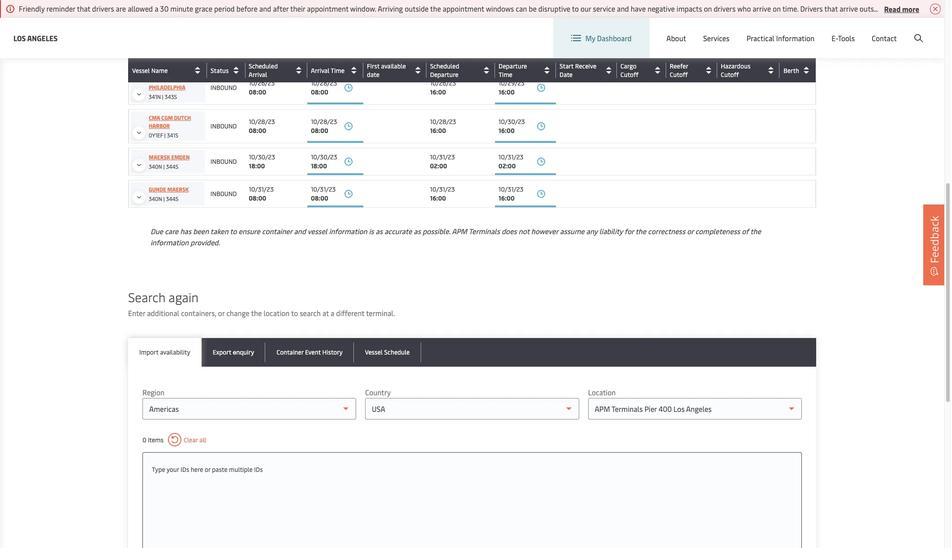 Task type: locate. For each thing, give the bounding box(es) containing it.
2 09:00 from the left
[[311, 52, 329, 61]]

and left have
[[618, 4, 630, 13]]

0 vertical spatial a
[[155, 4, 158, 13]]

0
[[143, 436, 147, 445]]

outside right the arriving
[[405, 4, 429, 13]]

or
[[688, 226, 694, 236], [218, 308, 225, 318], [205, 466, 211, 474]]

ensure
[[239, 226, 260, 236]]

maersk inside maersk emden 340n | 344s
[[149, 154, 170, 161]]

1 340n from the top
[[149, 163, 162, 170]]

2 cutoff from the left
[[670, 70, 688, 79]]

for
[[625, 226, 634, 236]]

0 horizontal spatial arrival
[[249, 70, 267, 79]]

1 vertical spatial to
[[230, 226, 237, 236]]

10/31/23 16:00 up possible.
[[430, 185, 455, 203]]

arrival right scheduled arrival button
[[311, 66, 330, 75]]

2 vertical spatial to
[[291, 308, 298, 318]]

| left 341s
[[164, 132, 166, 139]]

arrive right who in the top of the page
[[753, 4, 772, 13]]

| inside 'button'
[[163, 54, 164, 61]]

tab list containing import availability
[[128, 339, 817, 367]]

vessel left 'name'
[[132, 66, 150, 75]]

login
[[856, 26, 873, 36]]

10/31/23 down 10/28/23 16:00
[[430, 153, 455, 161]]

appointment left windows at the top of page
[[443, 4, 485, 13]]

1 horizontal spatial their
[[886, 4, 901, 13]]

1 horizontal spatial 09:00
[[311, 52, 329, 61]]

1 appointment from the left
[[307, 4, 349, 13]]

taken
[[211, 226, 229, 236]]

02:00
[[430, 162, 448, 170], [499, 162, 516, 170]]

1 horizontal spatial 18:00
[[311, 162, 327, 170]]

0 horizontal spatial or
[[205, 466, 211, 474]]

ids right multiple
[[254, 466, 263, 474]]

16:00 down 10/29/23 16:00
[[499, 126, 515, 135]]

information down care
[[151, 238, 189, 248]]

cutoff down 'dashboard'
[[621, 70, 639, 79]]

0 horizontal spatial as
[[376, 226, 383, 236]]

0 vertical spatial 340n
[[149, 163, 162, 170]]

drivers left who in the top of the page
[[714, 4, 736, 13]]

0 horizontal spatial time
[[331, 66, 345, 75]]

outside
[[405, 4, 429, 13], [860, 4, 884, 13]]

08:00 inside 10/26/23 08:00
[[249, 88, 266, 96]]

344s down gunde
[[166, 195, 179, 203]]

2 10/26/23 from the left
[[430, 79, 456, 87]]

340n down gunde
[[149, 195, 162, 203]]

status button
[[211, 63, 243, 78]]

1 vertical spatial information
[[151, 238, 189, 248]]

additional
[[147, 308, 179, 318]]

vessel left schedule on the left of the page
[[365, 348, 383, 357]]

1 344s from the top
[[166, 163, 179, 170]]

vessel name button
[[132, 63, 205, 78]]

1 horizontal spatial to
[[291, 308, 298, 318]]

1 scheduled from the left
[[249, 62, 278, 70]]

| down gunde
[[163, 195, 165, 203]]

1 10/26/23 from the left
[[249, 79, 275, 87]]

cutoff for hazardous
[[721, 70, 740, 79]]

container
[[262, 226, 292, 236]]

1 horizontal spatial on
[[773, 4, 782, 13]]

to left our
[[572, 4, 579, 13]]

a right at
[[331, 308, 335, 318]]

0 horizontal spatial to
[[230, 226, 237, 236]]

09:00 up scheduled arrival
[[249, 52, 266, 61]]

inbound for 10/26/23 08:00
[[211, 83, 237, 92]]

reminder
[[46, 4, 75, 13]]

2 vertical spatial maersk
[[168, 186, 189, 193]]

10/31/23 16:00
[[430, 185, 455, 203], [499, 185, 524, 203]]

| up gunde
[[163, 163, 165, 170]]

maersk inside maersk newhaven inbound
[[149, 12, 170, 19]]

disruptive
[[539, 4, 571, 13]]

0 horizontal spatial appointment
[[307, 4, 349, 13]]

0 horizontal spatial arrive
[[753, 4, 772, 13]]

1 horizontal spatial arrive
[[840, 4, 859, 13]]

due
[[151, 226, 163, 236]]

and left vessel
[[294, 226, 306, 236]]

1 horizontal spatial 10/31/23 08:00
[[311, 185, 336, 203]]

344s inside maersk emden 340n | 344s
[[166, 163, 179, 170]]

maersk newhaven inbound
[[149, 12, 237, 24]]

1 horizontal spatial ids
[[254, 466, 263, 474]]

2 344s from the top
[[166, 195, 179, 203]]

0 horizontal spatial 10/30/23 18:00
[[249, 153, 275, 170]]

los
[[13, 33, 26, 43]]

10/31/23 02:00
[[430, 153, 455, 170], [499, 153, 524, 170]]

or left change
[[218, 308, 225, 318]]

341s
[[167, 132, 178, 139]]

information left is
[[329, 226, 367, 236]]

appointment left window.
[[307, 4, 349, 13]]

10/30/23 18:00
[[249, 153, 275, 170], [311, 153, 338, 170]]

1 horizontal spatial 02:00
[[499, 162, 516, 170]]

10/26/23 for 16:00
[[430, 79, 456, 87]]

10/26/23 for 08:00
[[249, 79, 275, 87]]

arrive up login
[[840, 4, 859, 13]]

0 vertical spatial or
[[688, 226, 694, 236]]

time inside button
[[331, 66, 345, 75]]

340n for 10/31/23 08:00
[[149, 195, 162, 203]]

and
[[260, 4, 271, 13], [618, 4, 630, 13], [294, 226, 306, 236]]

as right is
[[376, 226, 383, 236]]

0 vertical spatial information
[[329, 226, 367, 236]]

scheduled departure button
[[430, 62, 493, 79]]

0 horizontal spatial departure
[[430, 70, 459, 79]]

to right taken
[[230, 226, 237, 236]]

their right after
[[291, 4, 306, 13]]

1 horizontal spatial 10/30/23 18:00
[[311, 153, 338, 170]]

departure time
[[499, 62, 527, 79]]

1 horizontal spatial 10/19/23
[[430, 11, 455, 20]]

can
[[516, 4, 527, 13]]

that
[[77, 4, 90, 13], [825, 4, 839, 13]]

2 that from the left
[[825, 4, 839, 13]]

close alert image
[[931, 4, 942, 14]]

1 horizontal spatial a
[[331, 308, 335, 318]]

change
[[227, 308, 250, 318]]

1 horizontal spatial 10/31/23 02:00
[[499, 153, 524, 170]]

maersk right gunde
[[168, 186, 189, 193]]

16:00 down scheduled departure
[[430, 88, 446, 96]]

340s
[[166, 54, 178, 61]]

clear all button
[[168, 434, 206, 447]]

first
[[367, 62, 380, 70]]

berth
[[784, 66, 800, 75]]

tab list
[[128, 339, 817, 367]]

arrival
[[311, 66, 330, 75], [249, 70, 267, 79]]

appointment up account on the right top
[[903, 4, 944, 13]]

1 vertical spatial vessel
[[365, 348, 383, 357]]

assume
[[560, 226, 585, 236]]

1 horizontal spatial 10/26/23
[[430, 79, 456, 87]]

10/31/23 up vessel
[[311, 185, 336, 194]]

vessel schedule button
[[354, 339, 421, 367]]

your
[[167, 466, 179, 474]]

1 horizontal spatial vessel
[[365, 348, 383, 357]]

1 09:00 from the left
[[249, 52, 266, 61]]

practical
[[747, 33, 775, 43]]

cutoff inside hazardous cutoff
[[721, 70, 740, 79]]

feedback button
[[924, 205, 947, 286]]

334n
[[149, 54, 162, 61]]

| inside maersk emden 340n | 344s
[[163, 163, 165, 170]]

2 horizontal spatial or
[[688, 226, 694, 236]]

all
[[200, 436, 206, 445]]

or inside search again enter additional containers, or change the location to search at a different terminal.
[[218, 308, 225, 318]]

10/25/23
[[499, 11, 525, 20]]

to
[[572, 4, 579, 13], [230, 226, 237, 236], [291, 308, 298, 318]]

2 10/31/23 08:00 from the left
[[311, 185, 336, 203]]

the inside search again enter additional containers, or change the location to search at a different terminal.
[[251, 308, 262, 318]]

departure
[[499, 62, 527, 70], [430, 70, 459, 79]]

340n inside maersk emden 340n | 344s
[[149, 163, 162, 170]]

344s inside gunde maersk 340n | 344s
[[166, 195, 179, 203]]

10/28/23 08:00 for 10/26/23
[[311, 79, 337, 96]]

1 ids from the left
[[181, 466, 189, 474]]

1 as from the left
[[376, 226, 383, 236]]

country
[[366, 388, 391, 398]]

1 horizontal spatial arrival
[[311, 66, 330, 75]]

drivers left are in the top of the page
[[92, 4, 114, 13]]

09:00
[[249, 52, 266, 61], [311, 52, 329, 61]]

that right drivers
[[825, 4, 839, 13]]

dashboard
[[598, 33, 632, 43]]

340n inside gunde maersk 340n | 344s
[[149, 195, 162, 203]]

start receive date button
[[560, 62, 615, 79]]

0 horizontal spatial cutoff
[[621, 70, 639, 79]]

a left 30
[[155, 4, 158, 13]]

10/31/23 08:00 up ensure
[[249, 185, 274, 203]]

0 horizontal spatial scheduled
[[249, 62, 278, 70]]

1 10/30/23 18:00 from the left
[[249, 153, 275, 170]]

0 vertical spatial maersk
[[149, 12, 170, 19]]

344s down emden at the top
[[166, 163, 179, 170]]

1 horizontal spatial appointment
[[443, 4, 485, 13]]

clear
[[184, 436, 198, 445]]

e-tools
[[832, 33, 855, 43]]

10/29/23
[[499, 79, 525, 87]]

16:00 down the 10/26/23 16:00
[[430, 126, 446, 135]]

on right the impacts
[[704, 4, 713, 13]]

4 inbound from the top
[[211, 157, 237, 166]]

1 horizontal spatial drivers
[[714, 4, 736, 13]]

1 inbound from the top
[[211, 16, 237, 24]]

2 horizontal spatial and
[[618, 4, 630, 13]]

grace
[[195, 4, 213, 13]]

340n up gunde
[[149, 163, 162, 170]]

3 inbound from the top
[[211, 122, 237, 130]]

1 horizontal spatial as
[[414, 226, 421, 236]]

0 horizontal spatial 09:00
[[249, 52, 266, 61]]

343s
[[165, 93, 177, 100]]

0 horizontal spatial on
[[704, 4, 713, 13]]

scheduled up 10/26/23 08:00
[[249, 62, 278, 70]]

cutoff inside reefer cutoff
[[670, 70, 688, 79]]

time right scheduled departure button
[[499, 70, 513, 79]]

los angeles
[[13, 33, 58, 43]]

10/31/23 08:00
[[249, 185, 274, 203], [311, 185, 336, 203]]

drivers
[[92, 4, 114, 13], [714, 4, 736, 13]]

10/31/23 02:00 down 10/30/23 16:00
[[499, 153, 524, 170]]

time inside departure time
[[499, 70, 513, 79]]

here
[[191, 466, 203, 474]]

cutoff for reefer
[[670, 70, 688, 79]]

scheduled up the 10/26/23 16:00
[[430, 62, 460, 70]]

| inside gunde maersk 340n | 344s
[[163, 195, 165, 203]]

1 vertical spatial 344s
[[166, 195, 179, 203]]

0 horizontal spatial that
[[77, 4, 90, 13]]

1 vertical spatial a
[[331, 308, 335, 318]]

time.
[[783, 4, 799, 13]]

as right accurate
[[414, 226, 421, 236]]

02:00 down 10/30/23 16:00
[[499, 162, 516, 170]]

type
[[152, 466, 165, 474]]

2 scheduled from the left
[[430, 62, 460, 70]]

negative
[[648, 4, 675, 13]]

more
[[903, 4, 920, 14]]

allowed
[[128, 4, 153, 13]]

2 horizontal spatial cutoff
[[721, 70, 740, 79]]

2 ids from the left
[[254, 466, 263, 474]]

cutoff right "reefer cutoff" button
[[721, 70, 740, 79]]

0 vertical spatial vessel
[[132, 66, 150, 75]]

10/31/23 16:00 up does
[[499, 185, 524, 203]]

0 vertical spatial to
[[572, 4, 579, 13]]

0 horizontal spatial 10/26/23
[[249, 79, 275, 87]]

1 horizontal spatial cutoff
[[670, 70, 688, 79]]

maersk left emden at the top
[[149, 154, 170, 161]]

0 horizontal spatial their
[[291, 4, 306, 13]]

maersk left minute
[[149, 12, 170, 19]]

| inside sealand philadelphia 341n | 343s
[[162, 93, 164, 100]]

status
[[211, 66, 229, 75]]

16:00 down 10/29/23
[[499, 88, 515, 96]]

10/29/23 16:00
[[499, 79, 525, 96]]

0 vertical spatial location
[[716, 26, 744, 36]]

еnquiry
[[233, 348, 254, 357]]

10/30/23 16:00
[[499, 117, 525, 135]]

their left more
[[886, 4, 901, 13]]

time left date
[[331, 66, 345, 75]]

0 horizontal spatial a
[[155, 4, 158, 13]]

1 horizontal spatial time
[[499, 70, 513, 79]]

first available date
[[367, 62, 406, 79]]

or right correctness
[[688, 226, 694, 236]]

1 02:00 from the left
[[430, 162, 448, 170]]

arrival inside button
[[311, 66, 330, 75]]

2 10/19/23 from the left
[[430, 11, 455, 20]]

cma
[[149, 114, 160, 122]]

5 inbound from the top
[[211, 190, 237, 198]]

scheduled departure
[[430, 62, 460, 79]]

and left after
[[260, 4, 271, 13]]

10/31/23 02:00 down 10/28/23 16:00
[[430, 153, 455, 170]]

2 18:00 from the left
[[311, 162, 327, 170]]

that right the reminder
[[77, 4, 90, 13]]

our
[[581, 4, 592, 13]]

or inside due care has been taken to ensure container and vessel information is as accurate as possible. apm terminals does not however assume any liability for the correctness or completeness of the information provided.
[[688, 226, 694, 236]]

departure inside scheduled departure
[[430, 70, 459, 79]]

0 horizontal spatial drivers
[[92, 4, 114, 13]]

0 horizontal spatial 10/31/23 02:00
[[430, 153, 455, 170]]

create
[[879, 26, 900, 36]]

hazardous
[[721, 62, 751, 70]]

08:00
[[249, 88, 266, 96], [311, 88, 329, 96], [249, 126, 266, 135], [311, 126, 329, 135], [249, 194, 266, 203], [311, 194, 329, 203]]

09:00 up arrival time
[[311, 52, 329, 61]]

time
[[331, 66, 345, 75], [499, 70, 513, 79]]

1 vertical spatial maersk
[[149, 154, 170, 161]]

10/31/23 up does
[[499, 185, 524, 194]]

0 horizontal spatial 02:00
[[430, 162, 448, 170]]

0 horizontal spatial outside
[[405, 4, 429, 13]]

inbound for 10/28/23 08:00
[[211, 122, 237, 130]]

16:00 up does
[[499, 194, 515, 203]]

1 vertical spatial 340n
[[149, 195, 162, 203]]

windows
[[486, 4, 514, 13]]

arrival right status button
[[249, 70, 267, 79]]

0 horizontal spatial 10/31/23 16:00
[[430, 185, 455, 203]]

1 horizontal spatial or
[[218, 308, 225, 318]]

1 vertical spatial or
[[218, 308, 225, 318]]

| right 341n
[[162, 93, 164, 100]]

0 horizontal spatial ids
[[181, 466, 189, 474]]

1 horizontal spatial that
[[825, 4, 839, 13]]

start
[[560, 62, 574, 70]]

cgm
[[161, 114, 173, 122]]

0 horizontal spatial 10/31/23 08:00
[[249, 185, 274, 203]]

to left search on the bottom of the page
[[291, 308, 298, 318]]

1 10/31/23 08:00 from the left
[[249, 185, 274, 203]]

1 horizontal spatial outside
[[860, 4, 884, 13]]

information
[[777, 33, 815, 43]]

outside left read
[[860, 4, 884, 13]]

ids right your
[[181, 466, 189, 474]]

340n for 10/30/23 18:00
[[149, 163, 162, 170]]

0 vertical spatial 344s
[[166, 163, 179, 170]]

on left time.
[[773, 4, 782, 13]]

feedback
[[928, 216, 942, 264]]

1 horizontal spatial and
[[294, 226, 306, 236]]

2 340n from the top
[[149, 195, 162, 203]]

cutoff down about
[[670, 70, 688, 79]]

0 horizontal spatial location
[[589, 388, 616, 398]]

cargo
[[621, 62, 637, 70]]

search
[[128, 289, 166, 306]]

10/31/23 up ensure
[[249, 185, 274, 194]]

02:00 down 10/28/23 16:00
[[430, 162, 448, 170]]

0y1ef
[[149, 132, 163, 139]]

| left 340s
[[163, 54, 164, 61]]

vessel for vessel schedule
[[365, 348, 383, 357]]

1 horizontal spatial departure
[[499, 62, 527, 70]]

3 cutoff from the left
[[721, 70, 740, 79]]

1 horizontal spatial 10/31/23 16:00
[[499, 185, 524, 203]]

0 horizontal spatial vessel
[[132, 66, 150, 75]]

vessel inside tab list
[[365, 348, 383, 357]]

0 horizontal spatial 18:00
[[249, 162, 265, 170]]

reefer
[[670, 62, 689, 70]]

1 horizontal spatial scheduled
[[430, 62, 460, 70]]

2 inbound from the top
[[211, 83, 237, 92]]

time for arrival time
[[331, 66, 345, 75]]

1 cutoff from the left
[[621, 70, 639, 79]]

import availability
[[139, 348, 190, 357]]

None text field
[[152, 462, 793, 478]]

any
[[587, 226, 598, 236]]

10/31/23 08:00 up vessel
[[311, 185, 336, 203]]

or right here
[[205, 466, 211, 474]]

16:00 up departure time
[[499, 52, 515, 61]]

due care has been taken to ensure container and vessel information is as accurate as possible. apm terminals does not however assume any liability for the correctness or completeness of the information provided.
[[151, 226, 762, 248]]

344s
[[166, 163, 179, 170], [166, 195, 179, 203]]

container
[[277, 348, 304, 357]]

0 horizontal spatial 10/19/23
[[249, 11, 274, 20]]

2 horizontal spatial appointment
[[903, 4, 944, 13]]



Task type: describe. For each thing, give the bounding box(es) containing it.
1 10/31/23 02:00 from the left
[[430, 153, 455, 170]]

reefer cutoff button
[[670, 62, 716, 79]]

341n
[[149, 93, 161, 100]]

search again enter additional containers, or change the location to search at a different terminal.
[[128, 289, 395, 318]]

clear all
[[184, 436, 206, 445]]

1 horizontal spatial information
[[329, 226, 367, 236]]

| for 10/26/23 08:00
[[162, 93, 164, 100]]

16:00 up scheduled departure
[[430, 52, 446, 61]]

| for 10/30/23 18:00
[[163, 163, 165, 170]]

2 outside from the left
[[860, 4, 884, 13]]

maersk for 340n
[[149, 154, 170, 161]]

inbound for 10/31/23 08:00
[[211, 190, 237, 198]]

to inside search again enter additional containers, or change the location to search at a different terminal.
[[291, 308, 298, 318]]

344s for 18:00
[[166, 163, 179, 170]]

wi
[[946, 4, 952, 13]]

is
[[369, 226, 374, 236]]

cargo cutoff
[[621, 62, 639, 79]]

1 vertical spatial location
[[589, 388, 616, 398]]

inbound inside maersk newhaven inbound
[[211, 16, 237, 24]]

and inside due care has been taken to ensure container and vessel information is as accurate as possible. apm terminals does not however assume any liability for the correctness or completeness of the information provided.
[[294, 226, 306, 236]]

vessel schedule
[[365, 348, 410, 357]]

maersk for inbound
[[149, 12, 170, 19]]

paste
[[212, 466, 228, 474]]

1 18:00 from the left
[[249, 162, 265, 170]]

login / create account link
[[839, 18, 928, 44]]

1 horizontal spatial 10/30/23
[[311, 153, 338, 161]]

harbor
[[149, 122, 170, 130]]

2 their from the left
[[886, 4, 901, 13]]

2 vertical spatial or
[[205, 466, 211, 474]]

2 10/31/23 16:00 from the left
[[499, 185, 524, 203]]

| for 10/31/23 08:00
[[163, 195, 165, 203]]

16:00 inside 10/29/23 16:00
[[499, 88, 515, 96]]

scheduled arrival
[[249, 62, 278, 79]]

10/24/23
[[311, 11, 337, 20]]

1 their from the left
[[291, 4, 306, 13]]

my dashboard button
[[572, 18, 632, 58]]

care
[[165, 226, 179, 236]]

16:00 up possible.
[[430, 194, 446, 203]]

16:00 inside 10/30/23 16:00
[[499, 126, 515, 135]]

contact
[[873, 33, 898, 43]]

2 as from the left
[[414, 226, 421, 236]]

10/31/23 down 10/30/23 16:00
[[499, 153, 524, 161]]

read more
[[885, 4, 920, 14]]

correctness
[[648, 226, 686, 236]]

provided.
[[191, 238, 220, 248]]

maersk emden 340n | 344s
[[149, 154, 190, 170]]

berth button
[[784, 63, 814, 78]]

16:00 inside 10/28/23 16:00
[[430, 126, 446, 135]]

| inside 'cma cgm dutch harbor 0y1ef | 341s'
[[164, 132, 166, 139]]

terminals
[[469, 226, 500, 236]]

been
[[193, 226, 209, 236]]

2 on from the left
[[773, 4, 782, 13]]

3 appointment from the left
[[903, 4, 944, 13]]

arrival time button
[[311, 63, 361, 78]]

to inside due care has been taken to ensure container and vessel information is as accurate as possible. apm terminals does not however assume any liability for the correctness or completeness of the information provided.
[[230, 226, 237, 236]]

start receive date
[[560, 62, 597, 79]]

30
[[160, 4, 169, 13]]

10/26/23 08:00
[[249, 79, 275, 96]]

cma cgm dutch harbor 0y1ef | 341s
[[149, 114, 191, 139]]

cutoff for cargo
[[621, 70, 639, 79]]

344s for 08:00
[[166, 195, 179, 203]]

multiple
[[229, 466, 253, 474]]

gunde maersk 340n | 344s
[[149, 186, 189, 203]]

containers,
[[181, 308, 217, 318]]

global
[[772, 26, 793, 36]]

1 that from the left
[[77, 4, 90, 13]]

container event history button
[[266, 339, 354, 367]]

name
[[151, 66, 168, 75]]

1 arrive from the left
[[753, 4, 772, 13]]

10/28/23 08:00 for 10/28/23
[[311, 117, 337, 135]]

type your ids here or paste multiple ids
[[152, 466, 263, 474]]

availability
[[160, 348, 190, 357]]

global menu
[[772, 26, 813, 36]]

los angeles link
[[13, 33, 58, 44]]

available
[[381, 62, 406, 70]]

2 10/31/23 02:00 from the left
[[499, 153, 524, 170]]

2 arrive from the left
[[840, 4, 859, 13]]

maersk inside gunde maersk 340n | 344s
[[168, 186, 189, 193]]

who
[[738, 4, 752, 13]]

reefer cutoff
[[670, 62, 689, 79]]

1 outside from the left
[[405, 4, 429, 13]]

time for departure time
[[499, 70, 513, 79]]

2 appointment from the left
[[443, 4, 485, 13]]

2 02:00 from the left
[[499, 162, 516, 170]]

1 10/19/23 from the left
[[249, 11, 274, 20]]

scheduled for departure
[[430, 62, 460, 70]]

history
[[323, 348, 343, 357]]

arrival inside scheduled arrival
[[249, 70, 267, 79]]

apm
[[452, 226, 468, 236]]

0 horizontal spatial information
[[151, 238, 189, 248]]

be
[[529, 4, 537, 13]]

0 horizontal spatial and
[[260, 4, 271, 13]]

10/28/23 16:00
[[430, 117, 457, 135]]

scheduled for arrival
[[249, 62, 278, 70]]

services
[[704, 33, 730, 43]]

cargo cutoff button
[[621, 62, 664, 79]]

period
[[214, 4, 235, 13]]

my
[[586, 33, 596, 43]]

export еnquiry
[[213, 348, 254, 357]]

vessel for vessel name
[[132, 66, 150, 75]]

sealand
[[149, 76, 172, 83]]

accurate
[[385, 226, 412, 236]]

again
[[169, 289, 199, 306]]

date
[[367, 70, 380, 79]]

receive
[[576, 62, 597, 70]]

1 horizontal spatial location
[[716, 26, 744, 36]]

1 on from the left
[[704, 4, 713, 13]]

completeness
[[696, 226, 741, 236]]

has
[[180, 226, 191, 236]]

2 10/30/23 18:00 from the left
[[311, 153, 338, 170]]

not
[[519, 226, 530, 236]]

334n | 340s
[[149, 54, 178, 61]]

after
[[273, 4, 289, 13]]

tools
[[839, 33, 855, 43]]

impacts
[[677, 4, 703, 13]]

schedule
[[384, 348, 410, 357]]

2 horizontal spatial to
[[572, 4, 579, 13]]

read more button
[[885, 3, 920, 14]]

about
[[667, 33, 687, 43]]

contact button
[[873, 18, 898, 58]]

menu
[[795, 26, 813, 36]]

16:00 inside the 10/26/23 16:00
[[430, 88, 446, 96]]

hazardous cutoff button
[[721, 62, 778, 79]]

arrival time
[[311, 66, 345, 75]]

departure time button
[[499, 62, 554, 79]]

of
[[742, 226, 749, 236]]

inbound for 10/30/23 18:00
[[211, 157, 237, 166]]

about button
[[667, 18, 687, 58]]

10/31/23 up possible.
[[430, 185, 455, 194]]

emden
[[172, 154, 190, 161]]

1 10/31/23 16:00 from the left
[[430, 185, 455, 203]]

2 horizontal spatial 10/30/23
[[499, 117, 525, 126]]

a inside search again enter additional containers, or change the location to search at a different terminal.
[[331, 308, 335, 318]]

at
[[323, 308, 329, 318]]

1 drivers from the left
[[92, 4, 114, 13]]

have
[[631, 4, 646, 13]]

practical information
[[747, 33, 815, 43]]

0 horizontal spatial 10/30/23
[[249, 153, 275, 161]]

2 drivers from the left
[[714, 4, 736, 13]]

container event history
[[277, 348, 343, 357]]

/
[[875, 26, 878, 36]]



Task type: vqa. For each thing, say whether or not it's contained in the screenshot.
melt
no



